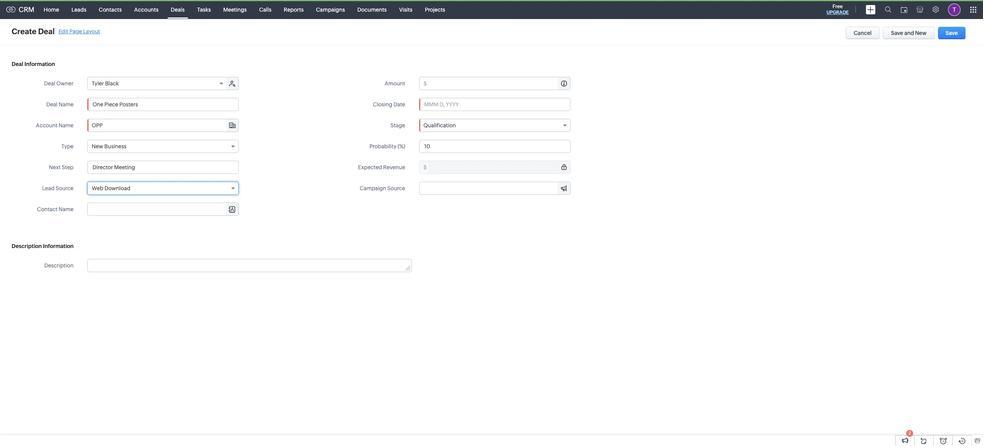 Task type: locate. For each thing, give the bounding box(es) containing it.
campaign source
[[360, 185, 405, 191]]

contact
[[37, 206, 58, 212]]

revenue
[[383, 164, 405, 170]]

accounts link
[[128, 0, 165, 19]]

$ right amount
[[424, 80, 427, 87]]

1 vertical spatial name
[[59, 122, 74, 129]]

source down revenue
[[387, 185, 405, 191]]

stage
[[391, 122, 405, 129]]

step
[[62, 164, 74, 170]]

account
[[36, 122, 58, 129]]

leads link
[[65, 0, 93, 19]]

2 name from the top
[[59, 122, 74, 129]]

0 vertical spatial information
[[24, 61, 55, 67]]

deals
[[171, 6, 185, 13]]

source for campaign source
[[387, 185, 405, 191]]

1 horizontal spatial description
[[44, 262, 74, 269]]

save inside save and new button
[[892, 30, 904, 36]]

tyler black
[[92, 80, 119, 87]]

deal
[[38, 27, 55, 36], [12, 61, 23, 67], [44, 80, 55, 87], [46, 101, 58, 108]]

0 vertical spatial name
[[59, 101, 74, 108]]

information for deal information
[[24, 61, 55, 67]]

deal down the create at the top
[[12, 61, 23, 67]]

2 save from the left
[[946, 30, 958, 36]]

save
[[892, 30, 904, 36], [946, 30, 958, 36]]

$ for expected revenue
[[424, 164, 427, 170]]

1 source from the left
[[56, 185, 74, 191]]

and
[[905, 30, 915, 36]]

closing
[[373, 101, 393, 108]]

1 horizontal spatial source
[[387, 185, 405, 191]]

description
[[12, 243, 42, 249], [44, 262, 74, 269]]

visits link
[[393, 0, 419, 19]]

information down contact name
[[43, 243, 74, 249]]

new
[[916, 30, 927, 36], [92, 143, 103, 149]]

tasks link
[[191, 0, 217, 19]]

save button
[[938, 27, 966, 39]]

cancel button
[[846, 27, 880, 39]]

1 vertical spatial description
[[44, 262, 74, 269]]

None field
[[88, 119, 239, 132], [420, 182, 570, 195], [88, 203, 239, 216], [88, 119, 239, 132], [420, 182, 570, 195], [88, 203, 239, 216]]

MMM D, YYYY text field
[[419, 98, 571, 111]]

0 horizontal spatial description
[[12, 243, 42, 249]]

cancel
[[854, 30, 872, 36]]

0 horizontal spatial save
[[892, 30, 904, 36]]

expected
[[358, 164, 382, 170]]

None text field
[[428, 77, 570, 90], [88, 98, 239, 111], [88, 119, 239, 132], [419, 140, 571, 153], [88, 161, 239, 174], [428, 161, 570, 174], [420, 182, 570, 195], [88, 259, 411, 272], [428, 77, 570, 90], [88, 98, 239, 111], [88, 119, 239, 132], [419, 140, 571, 153], [88, 161, 239, 174], [428, 161, 570, 174], [420, 182, 570, 195], [88, 259, 411, 272]]

name for deal name
[[59, 101, 74, 108]]

New Business field
[[88, 140, 239, 153]]

name for contact name
[[59, 206, 74, 212]]

documents link
[[351, 0, 393, 19]]

deal left owner
[[44, 80, 55, 87]]

None text field
[[88, 203, 239, 216]]

probability (%)
[[370, 143, 405, 149]]

$ right revenue
[[424, 164, 427, 170]]

closing date
[[373, 101, 405, 108]]

next step
[[49, 164, 74, 170]]

1 name from the top
[[59, 101, 74, 108]]

2 source from the left
[[387, 185, 405, 191]]

edit page layout link
[[59, 28, 100, 34]]

information for description information
[[43, 243, 74, 249]]

contacts link
[[93, 0, 128, 19]]

information up deal owner
[[24, 61, 55, 67]]

0 vertical spatial new
[[916, 30, 927, 36]]

1 vertical spatial $
[[424, 164, 427, 170]]

campaign
[[360, 185, 386, 191]]

edit
[[59, 28, 68, 34]]

black
[[105, 80, 119, 87]]

1 vertical spatial information
[[43, 243, 74, 249]]

1 horizontal spatial new
[[916, 30, 927, 36]]

new inside button
[[916, 30, 927, 36]]

save for save
[[946, 30, 958, 36]]

2
[[909, 431, 911, 436]]

create
[[12, 27, 36, 36]]

crm
[[19, 5, 34, 14]]

page
[[69, 28, 82, 34]]

download
[[105, 185, 130, 191]]

3 name from the top
[[59, 206, 74, 212]]

save for save and new
[[892, 30, 904, 36]]

save down profile element
[[946, 30, 958, 36]]

0 horizontal spatial source
[[56, 185, 74, 191]]

source right lead
[[56, 185, 74, 191]]

name for account name
[[59, 122, 74, 129]]

owner
[[56, 80, 74, 87]]

campaigns
[[316, 6, 345, 13]]

new right "and"
[[916, 30, 927, 36]]

campaigns link
[[310, 0, 351, 19]]

name right contact at top left
[[59, 206, 74, 212]]

new left business
[[92, 143, 103, 149]]

2 $ from the top
[[424, 164, 427, 170]]

0 vertical spatial description
[[12, 243, 42, 249]]

next
[[49, 164, 61, 170]]

deal up the account name
[[46, 101, 58, 108]]

name right account at the top
[[59, 122, 74, 129]]

name
[[59, 101, 74, 108], [59, 122, 74, 129], [59, 206, 74, 212]]

0 vertical spatial $
[[424, 80, 427, 87]]

meetings link
[[217, 0, 253, 19]]

0 horizontal spatial new
[[92, 143, 103, 149]]

search element
[[881, 0, 897, 19]]

source
[[56, 185, 74, 191], [387, 185, 405, 191]]

upgrade
[[827, 10, 849, 15]]

probability
[[370, 143, 397, 149]]

save inside save button
[[946, 30, 958, 36]]

name down owner
[[59, 101, 74, 108]]

1 vertical spatial new
[[92, 143, 103, 149]]

1 $ from the top
[[424, 80, 427, 87]]

2 vertical spatial name
[[59, 206, 74, 212]]

$
[[424, 80, 427, 87], [424, 164, 427, 170]]

save left "and"
[[892, 30, 904, 36]]

1 horizontal spatial save
[[946, 30, 958, 36]]

1 save from the left
[[892, 30, 904, 36]]

deal information
[[12, 61, 55, 67]]

deal owner
[[44, 80, 74, 87]]

information
[[24, 61, 55, 67], [43, 243, 74, 249]]



Task type: describe. For each thing, give the bounding box(es) containing it.
(%)
[[398, 143, 405, 149]]

business
[[104, 143, 127, 149]]

account name
[[36, 122, 74, 129]]

tyler
[[92, 80, 104, 87]]

free
[[833, 3, 843, 9]]

contacts
[[99, 6, 122, 13]]

$ for amount
[[424, 80, 427, 87]]

search image
[[885, 6, 892, 13]]

calls
[[259, 6, 272, 13]]

documents
[[358, 6, 387, 13]]

qualification
[[424, 122, 456, 129]]

meetings
[[223, 6, 247, 13]]

visits
[[399, 6, 413, 13]]

profile image
[[949, 3, 961, 16]]

save and new
[[892, 30, 927, 36]]

lead
[[42, 185, 55, 191]]

description for description
[[44, 262, 74, 269]]

calendar image
[[901, 6, 908, 13]]

Tyler Black field
[[88, 77, 227, 90]]

web
[[92, 185, 103, 191]]

Qualification field
[[419, 119, 571, 132]]

type
[[61, 143, 74, 149]]

deal left the edit
[[38, 27, 55, 36]]

crm link
[[6, 5, 34, 14]]

tasks
[[197, 6, 211, 13]]

new inside 'field'
[[92, 143, 103, 149]]

deals link
[[165, 0, 191, 19]]

projects
[[425, 6, 445, 13]]

reports link
[[278, 0, 310, 19]]

description information
[[12, 243, 74, 249]]

source for lead source
[[56, 185, 74, 191]]

calls link
[[253, 0, 278, 19]]

home link
[[38, 0, 65, 19]]

deal for deal information
[[12, 61, 23, 67]]

amount
[[385, 80, 405, 87]]

date
[[394, 101, 405, 108]]

deal name
[[46, 101, 74, 108]]

create menu element
[[862, 0, 881, 19]]

expected revenue
[[358, 164, 405, 170]]

contact name
[[37, 206, 74, 212]]

layout
[[83, 28, 100, 34]]

save and new button
[[883, 27, 935, 39]]

Web Download field
[[88, 182, 239, 195]]

create menu image
[[866, 5, 876, 14]]

deal for deal owner
[[44, 80, 55, 87]]

accounts
[[134, 6, 159, 13]]

home
[[44, 6, 59, 13]]

reports
[[284, 6, 304, 13]]

projects link
[[419, 0, 452, 19]]

profile element
[[944, 0, 966, 19]]

free upgrade
[[827, 3, 849, 15]]

leads
[[72, 6, 86, 13]]

lead source
[[42, 185, 74, 191]]

web download
[[92, 185, 130, 191]]

description for description information
[[12, 243, 42, 249]]

deal for deal name
[[46, 101, 58, 108]]

new business
[[92, 143, 127, 149]]

create deal edit page layout
[[12, 27, 100, 36]]



Task type: vqa. For each thing, say whether or not it's contained in the screenshot.
the Description corresponding to Description
yes



